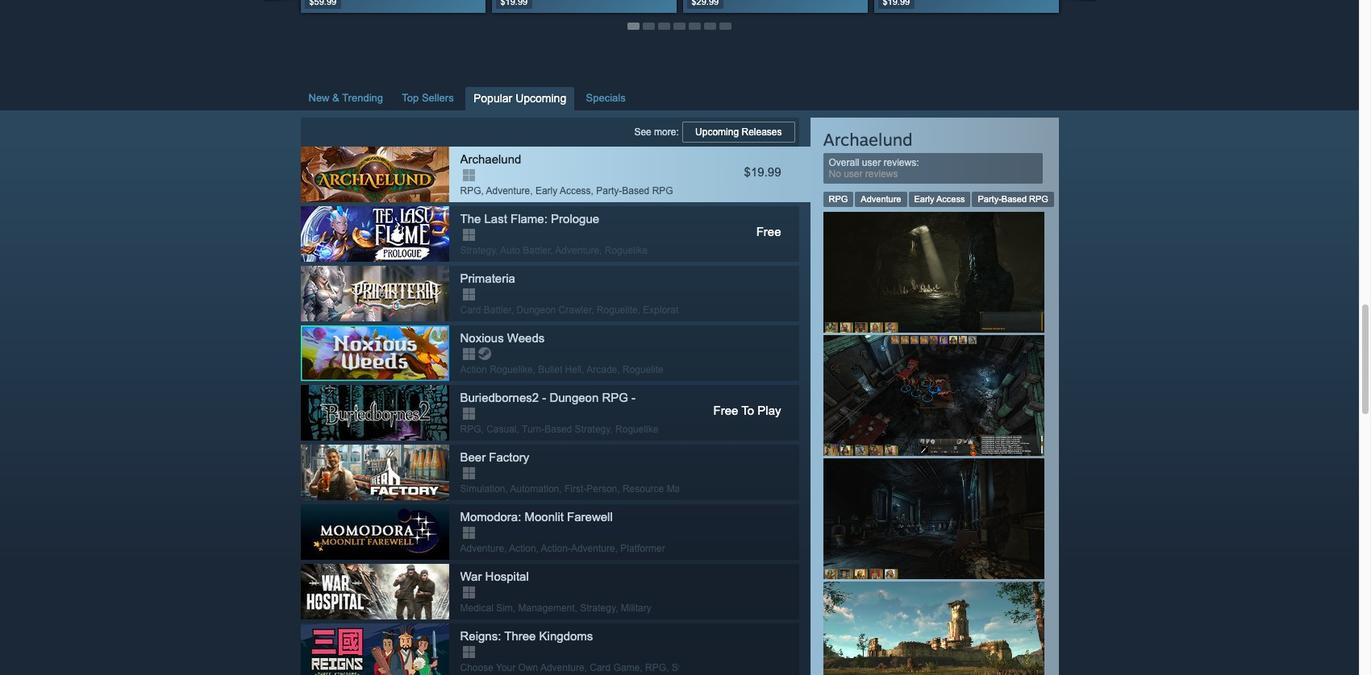 Task type: vqa. For each thing, say whether or not it's contained in the screenshot.
the top Character Customization link
no



Task type: locate. For each thing, give the bounding box(es) containing it.
0 vertical spatial free
[[756, 225, 781, 238]]

roguelike up exploration
[[605, 245, 648, 256]]

archaelund for archaelund overall user reviews: no user reviews
[[823, 129, 913, 150]]

1 vertical spatial management
[[518, 603, 575, 614]]

- down the bullet
[[542, 391, 546, 405]]

0 horizontal spatial archaelund
[[460, 152, 521, 166]]

party- up prologue
[[596, 185, 622, 197]]

0 horizontal spatial party-
[[596, 185, 622, 197]]

adventure down reviews
[[861, 194, 901, 204]]

2 horizontal spatial based
[[1002, 194, 1027, 204]]

buriedbornes2
[[460, 391, 539, 405]]

early access link
[[909, 192, 971, 207]]

the last flame: prologue image
[[300, 206, 449, 262]]

access
[[560, 185, 591, 197], [937, 194, 965, 204]]

free for free
[[756, 225, 781, 238]]

user right overall
[[862, 157, 881, 168]]

card left game
[[590, 663, 611, 674]]

0 horizontal spatial battler
[[484, 305, 511, 316]]

1 horizontal spatial battler
[[523, 245, 550, 256]]

0 vertical spatial dungeon
[[517, 305, 556, 316]]

action
[[460, 364, 487, 376], [509, 543, 536, 555]]

1 vertical spatial archaelund
[[460, 152, 521, 166]]

rpg
[[460, 185, 481, 197], [652, 185, 673, 197], [829, 194, 848, 204], [1029, 194, 1049, 204], [602, 391, 628, 405], [460, 424, 481, 435], [645, 663, 666, 674]]

arcade
[[587, 364, 617, 376]]

1 vertical spatial upcoming
[[695, 126, 739, 138]]

casual
[[487, 424, 517, 435]]

action down noxious
[[460, 364, 487, 376]]

sellers
[[422, 92, 454, 104]]

archaelund overall user reviews: no user reviews
[[823, 129, 919, 180]]

0 horizontal spatial action
[[460, 364, 487, 376]]

dungeon
[[517, 305, 556, 316], [550, 391, 599, 405]]

noxious weeds
[[460, 331, 545, 345]]

battler
[[523, 245, 550, 256], [484, 305, 511, 316]]

upcoming releases
[[695, 126, 782, 138]]

0 vertical spatial archaelund
[[823, 129, 913, 150]]

archaelund up last on the left of the page
[[460, 152, 521, 166]]

early up the last flame: prologue on the left of page
[[536, 185, 558, 197]]

upcoming left releases
[[695, 126, 739, 138]]

momodora:
[[460, 510, 521, 524]]

0 vertical spatial action
[[460, 364, 487, 376]]

overall
[[829, 157, 860, 168]]

0 horizontal spatial based
[[545, 424, 572, 435]]

sim
[[496, 603, 513, 614]]

beer factory
[[460, 451, 529, 464]]

1 vertical spatial card
[[590, 663, 611, 674]]

management right resource
[[667, 484, 723, 495]]

early down 'reviews:'
[[914, 194, 935, 204]]

0 horizontal spatial free
[[714, 404, 738, 418]]

1 horizontal spatial action
[[509, 543, 536, 555]]

1 horizontal spatial -
[[632, 391, 636, 405]]

party-based rpg
[[978, 194, 1049, 204]]

1 horizontal spatial archaelund
[[823, 129, 913, 150]]

user
[[862, 157, 881, 168], [844, 168, 863, 180]]

adventure up last on the left of the page
[[486, 185, 530, 197]]

party- right early access
[[978, 194, 1002, 204]]

adventure down kingdoms
[[540, 663, 585, 674]]

see more:
[[634, 126, 682, 138]]

action up hospital
[[509, 543, 536, 555]]

access up prologue
[[560, 185, 591, 197]]

1 horizontal spatial access
[[937, 194, 965, 204]]

1 vertical spatial roguelike
[[490, 364, 533, 376]]

top sellers
[[402, 92, 454, 104]]

0 horizontal spatial card
[[460, 305, 481, 316]]

simulation , automation , first-person , resource management
[[460, 484, 723, 495]]

-
[[542, 391, 546, 405], [632, 391, 636, 405]]

turn-
[[522, 424, 545, 435]]

hospital
[[485, 570, 529, 584]]

reviews
[[865, 168, 898, 180]]

platformer
[[621, 543, 665, 555]]

upcoming right popular
[[516, 92, 566, 105]]

management up kingdoms
[[518, 603, 575, 614]]

1 vertical spatial roguelite
[[623, 364, 664, 376]]

reigns:
[[460, 630, 501, 643]]

1 vertical spatial battler
[[484, 305, 511, 316]]

roguelike up resource
[[616, 424, 659, 435]]

archaelund image
[[300, 147, 449, 202]]

weeds
[[507, 331, 545, 345]]

0 horizontal spatial access
[[560, 185, 591, 197]]

primateria
[[460, 272, 515, 285]]

roguelite right 'arcade'
[[623, 364, 664, 376]]

roguelite
[[597, 305, 638, 316], [623, 364, 664, 376]]

party-based rpg link
[[972, 192, 1054, 207]]

the last flame: prologue
[[460, 212, 599, 226]]

battler right auto
[[523, 245, 550, 256]]

based down see
[[622, 185, 650, 197]]

upcoming
[[516, 92, 566, 105], [695, 126, 739, 138]]

0 vertical spatial upcoming
[[516, 92, 566, 105]]

0 horizontal spatial -
[[542, 391, 546, 405]]

strategy down 'buriedbornes2 - dungeon rpg -'
[[575, 424, 610, 435]]

1 horizontal spatial card
[[590, 663, 611, 674]]

1 horizontal spatial free
[[756, 225, 781, 238]]

1 horizontal spatial upcoming
[[695, 126, 739, 138]]

0 vertical spatial management
[[667, 484, 723, 495]]

free left to
[[714, 404, 738, 418]]

0 vertical spatial battler
[[523, 245, 550, 256]]

strategy right game
[[672, 663, 708, 674]]

dungeon up weeds
[[517, 305, 556, 316]]

based right early access
[[1002, 194, 1027, 204]]

hell
[[565, 364, 582, 376]]

1 horizontal spatial early
[[914, 194, 935, 204]]

roguelite right crawler
[[597, 305, 638, 316]]

first-
[[565, 484, 587, 495]]

based down 'buriedbornes2 - dungeon rpg -'
[[545, 424, 572, 435]]

to
[[742, 404, 754, 418]]

battler up 'noxious weeds'
[[484, 305, 511, 316]]

farewell
[[567, 510, 613, 524]]

new
[[309, 92, 330, 104]]

archaelund up overall
[[823, 129, 913, 150]]

roguelike up buriedbornes2
[[490, 364, 533, 376]]

$19.99
[[744, 165, 781, 179]]

free for free to play
[[714, 404, 738, 418]]

1 horizontal spatial party-
[[978, 194, 1002, 204]]

last
[[484, 212, 507, 226]]

war hospital image
[[300, 564, 449, 620]]

0 vertical spatial card
[[460, 305, 481, 316]]

dungeon down hell
[[550, 391, 599, 405]]

adventure , action , action-adventure , platformer
[[460, 543, 665, 555]]

adventure link
[[855, 192, 907, 207]]

strategy
[[460, 245, 496, 256], [575, 424, 610, 435], [580, 603, 616, 614], [672, 663, 708, 674]]

party-
[[596, 185, 622, 197], [978, 194, 1002, 204]]

,
[[481, 185, 484, 197], [530, 185, 533, 197], [591, 185, 594, 197], [496, 245, 498, 256], [550, 245, 553, 256], [599, 245, 602, 256], [511, 305, 514, 316], [592, 305, 594, 316], [638, 305, 640, 316], [533, 364, 536, 376], [582, 364, 585, 376], [617, 364, 620, 376], [481, 424, 484, 435], [517, 424, 519, 435], [610, 424, 613, 435], [505, 484, 508, 495], [559, 484, 562, 495], [617, 484, 620, 495], [504, 543, 507, 555], [536, 543, 539, 555], [615, 543, 618, 555], [513, 603, 516, 614], [575, 603, 578, 614], [616, 603, 618, 614], [585, 663, 587, 674], [640, 663, 643, 674], [666, 663, 669, 674]]

card up noxious
[[460, 305, 481, 316]]

archaelund
[[823, 129, 913, 150], [460, 152, 521, 166]]

- down action roguelike , bullet hell , arcade , roguelite
[[632, 391, 636, 405]]

choose your own adventure , card game , rpg , strategy
[[460, 663, 708, 674]]

adventure
[[486, 185, 530, 197], [861, 194, 901, 204], [555, 245, 599, 256], [460, 543, 504, 555], [571, 543, 615, 555], [540, 663, 585, 674]]

resource
[[623, 484, 664, 495]]

management
[[667, 484, 723, 495], [518, 603, 575, 614]]

rpg link
[[823, 192, 854, 207]]

strategy , auto battler , adventure , roguelike
[[460, 245, 648, 256]]

early
[[536, 185, 558, 197], [914, 194, 935, 204]]

three
[[504, 630, 536, 643]]

access left party-based rpg
[[937, 194, 965, 204]]

bullet
[[538, 364, 562, 376]]

based
[[622, 185, 650, 197], [1002, 194, 1027, 204], [545, 424, 572, 435]]

free down $19.99
[[756, 225, 781, 238]]

beer
[[460, 451, 486, 464]]

archaelund for archaelund
[[460, 152, 521, 166]]

upcoming inside upcoming releases link
[[695, 126, 739, 138]]

card
[[460, 305, 481, 316], [590, 663, 611, 674]]

auto
[[500, 245, 520, 256]]

trending
[[342, 92, 383, 104]]

archaelund inside archaelund overall user reviews: no user reviews
[[823, 129, 913, 150]]

free
[[756, 225, 781, 238], [714, 404, 738, 418]]

1 vertical spatial free
[[714, 404, 738, 418]]



Task type: describe. For each thing, give the bounding box(es) containing it.
play
[[758, 404, 781, 418]]

0 horizontal spatial management
[[518, 603, 575, 614]]

1 - from the left
[[542, 391, 546, 405]]

rpg , casual , turn-based strategy , roguelike
[[460, 424, 659, 435]]

action-
[[541, 543, 571, 555]]

see
[[634, 126, 652, 138]]

top
[[402, 92, 419, 104]]

1 horizontal spatial based
[[622, 185, 650, 197]]

strategy left military
[[580, 603, 616, 614]]

2 - from the left
[[632, 391, 636, 405]]

own
[[518, 663, 538, 674]]

medical sim , management , strategy , military
[[460, 603, 652, 614]]

primateria image
[[300, 266, 449, 322]]

buriedbornes2 - dungeon rpg -
[[460, 391, 636, 405]]

medical
[[460, 603, 494, 614]]

momodora: moonlit farewell image
[[300, 505, 449, 560]]

buriedbornes2 - dungeon rpg - image
[[300, 385, 449, 441]]

simulation
[[460, 484, 505, 495]]

action roguelike , bullet hell , arcade , roguelite
[[460, 364, 664, 376]]

adventure up war
[[460, 543, 504, 555]]

your
[[496, 663, 516, 674]]

rpg , adventure , early access , party-based rpg
[[460, 185, 673, 197]]

&
[[332, 92, 339, 104]]

the
[[460, 212, 481, 226]]

reviews:
[[884, 157, 919, 168]]

choose
[[460, 663, 494, 674]]

new & trending
[[309, 92, 383, 104]]

0 horizontal spatial upcoming
[[516, 92, 566, 105]]

no
[[829, 168, 841, 180]]

prologue
[[551, 212, 599, 226]]

0 vertical spatial roguelite
[[597, 305, 638, 316]]

specials
[[586, 92, 626, 104]]

card battler , dungeon crawler , roguelite , exploration
[[460, 305, 692, 316]]

strategy up primateria
[[460, 245, 496, 256]]

game
[[614, 663, 640, 674]]

popular
[[474, 92, 512, 105]]

momodora: moonlit farewell
[[460, 510, 613, 524]]

2 vertical spatial roguelike
[[616, 424, 659, 435]]

person
[[587, 484, 617, 495]]

1 horizontal spatial management
[[667, 484, 723, 495]]

1 vertical spatial dungeon
[[550, 391, 599, 405]]

user right no
[[844, 168, 863, 180]]

early inside early access link
[[914, 194, 935, 204]]

reigns: three kingdoms
[[460, 630, 593, 643]]

early access
[[914, 194, 965, 204]]

automation
[[510, 484, 559, 495]]

military
[[621, 603, 652, 614]]

free to play
[[714, 404, 781, 418]]

1 vertical spatial action
[[509, 543, 536, 555]]

kingdoms
[[539, 630, 593, 643]]

crawler
[[559, 305, 592, 316]]

noxious weeds image
[[300, 326, 449, 381]]

exploration
[[643, 305, 692, 316]]

moonlit
[[525, 510, 564, 524]]

0 horizontal spatial early
[[536, 185, 558, 197]]

adventure down prologue
[[555, 245, 599, 256]]

releases
[[742, 126, 782, 138]]

more:
[[654, 126, 679, 138]]

beer factory image
[[300, 445, 449, 501]]

adventure down farewell
[[571, 543, 615, 555]]

reigns: three kingdoms image
[[300, 624, 449, 676]]

popular upcoming
[[474, 92, 566, 105]]

upcoming releases link
[[682, 121, 796, 143]]

war hospital
[[460, 570, 529, 584]]

factory
[[489, 451, 529, 464]]

flame:
[[511, 212, 548, 226]]

war
[[460, 570, 482, 584]]

0 vertical spatial roguelike
[[605, 245, 648, 256]]

noxious
[[460, 331, 504, 345]]



